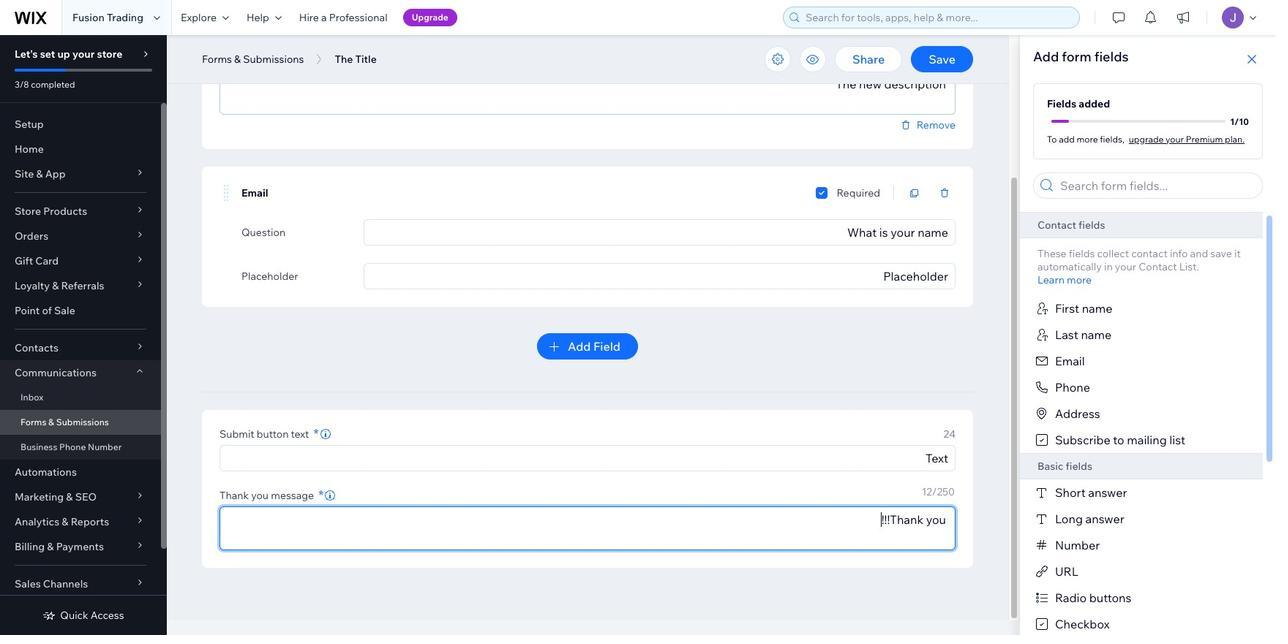 Task type: describe. For each thing, give the bounding box(es) containing it.
quick access button
[[43, 610, 124, 623]]

let's set up your store
[[15, 48, 123, 61]]

first name
[[1055, 302, 1113, 316]]

& for marketing & seo popup button at the bottom
[[66, 491, 73, 504]]

business phone number
[[20, 442, 122, 453]]

list
[[1170, 433, 1186, 448]]

fields,
[[1100, 134, 1125, 145]]

250
[[937, 486, 955, 499]]

of
[[42, 304, 52, 318]]

forms & submissions button
[[195, 48, 311, 70]]

payments
[[56, 541, 104, 554]]

basic
[[1038, 460, 1064, 474]]

share
[[853, 52, 885, 67]]

the title
[[335, 53, 377, 66]]

forms for "forms & submissions" button
[[202, 53, 232, 66]]

long answer
[[1055, 512, 1125, 527]]

billing & payments
[[15, 541, 104, 554]]

1000
[[930, 50, 955, 63]]

0 horizontal spatial email
[[242, 187, 268, 200]]

save
[[929, 52, 956, 67]]

billing
[[15, 541, 45, 554]]

add
[[1059, 134, 1075, 145]]

forms for forms & submissions link
[[20, 417, 46, 428]]

forms & submissions for "forms & submissions" button
[[202, 53, 304, 66]]

thank
[[220, 490, 249, 503]]

e.g., Thanks for submitting! text field
[[220, 508, 955, 550]]

1 horizontal spatial number
[[1055, 539, 1100, 553]]

last
[[1055, 328, 1079, 343]]

radio
[[1055, 591, 1087, 606]]

completed
[[31, 79, 75, 90]]

point of sale link
[[0, 299, 161, 323]]

placeholder
[[242, 270, 298, 283]]

list.
[[1180, 261, 1199, 274]]

1 horizontal spatial email
[[1055, 354, 1085, 369]]

save button
[[911, 46, 973, 72]]

required
[[837, 187, 880, 200]]

question
[[242, 226, 286, 239]]

3/8 completed
[[15, 79, 75, 90]]

10
[[1239, 116, 1249, 127]]

hire a professional link
[[290, 0, 396, 35]]

store
[[15, 205, 41, 218]]

first
[[1055, 302, 1080, 316]]

3/8
[[15, 79, 29, 90]]

url
[[1055, 565, 1079, 580]]

these
[[1038, 247, 1067, 261]]

up
[[57, 48, 70, 61]]

share button
[[835, 46, 902, 72]]

text
[[291, 428, 309, 441]]

inbox
[[20, 392, 43, 403]]

Search for tools, apps, help & more... field
[[801, 7, 1075, 28]]

0 vertical spatial contact
[[1038, 219, 1077, 232]]

more inside these fields collect contact info and save it automatically in your contact list. learn more
[[1067, 274, 1092, 287]]

& for billing & payments dropdown button at the left of page
[[47, 541, 54, 554]]

communications button
[[0, 361, 161, 386]]

submit button text *
[[220, 426, 319, 443]]

point of sale
[[15, 304, 75, 318]]

number inside business phone number link
[[88, 442, 122, 453]]

remove
[[917, 119, 956, 132]]

marketing & seo button
[[0, 485, 161, 510]]

explore
[[181, 11, 217, 24]]

subscribe
[[1055, 433, 1111, 448]]

loyalty & referrals
[[15, 280, 104, 293]]

19
[[915, 50, 926, 63]]

& for analytics & reports popup button
[[62, 516, 68, 529]]

referrals
[[61, 280, 104, 293]]

upgrade
[[412, 12, 449, 23]]

site & app button
[[0, 162, 161, 187]]

hire
[[299, 11, 319, 24]]

in
[[1104, 261, 1113, 274]]

sales channels
[[15, 578, 88, 591]]

store
[[97, 48, 123, 61]]

Search form fields... field
[[1056, 173, 1258, 198]]

it
[[1235, 247, 1241, 261]]

e.g., Submit field
[[225, 446, 951, 471]]

contact inside these fields collect contact info and save it automatically in your contact list. learn more
[[1139, 261, 1177, 274]]

hire a professional
[[299, 11, 388, 24]]

your inside sidebar element
[[72, 48, 95, 61]]

contact fields
[[1038, 219, 1105, 232]]

access
[[91, 610, 124, 623]]

add for add form fields
[[1033, 48, 1059, 65]]

fields right form
[[1095, 48, 1129, 65]]

answer for short answer
[[1088, 486, 1127, 501]]

name for first name
[[1082, 302, 1113, 316]]

name for last name
[[1081, 328, 1112, 343]]

fields for these
[[1069, 247, 1095, 261]]

automations link
[[0, 460, 161, 485]]

loyalty
[[15, 280, 50, 293]]

phone inside sidebar element
[[59, 442, 86, 453]]

analytics
[[15, 516, 59, 529]]

fusion trading
[[72, 11, 143, 24]]

remove button
[[899, 119, 956, 132]]

* for thank you message *
[[318, 487, 324, 504]]

& for site & app dropdown button
[[36, 168, 43, 181]]

form
[[1062, 48, 1092, 65]]

12 / 250
[[922, 486, 955, 499]]

1 vertical spatial your
[[1166, 134, 1184, 145]]

0 vertical spatial more
[[1077, 134, 1098, 145]]

description
[[247, 53, 301, 67]]

submissions for forms & submissions link
[[56, 417, 109, 428]]

last name
[[1055, 328, 1112, 343]]

fields for contact
[[1079, 219, 1105, 232]]

upgrade
[[1129, 134, 1164, 145]]

store products
[[15, 205, 87, 218]]

answer for long answer
[[1086, 512, 1125, 527]]

plan.
[[1225, 134, 1245, 145]]

the
[[335, 53, 353, 66]]

setup
[[15, 118, 44, 131]]

fields for basic
[[1066, 460, 1093, 474]]



Task type: locate. For each thing, give the bounding box(es) containing it.
/ for 19
[[926, 50, 930, 63]]

contacts
[[15, 342, 59, 355]]

submissions inside sidebar element
[[56, 417, 109, 428]]

home link
[[0, 137, 161, 162]]

1 horizontal spatial contact
[[1139, 261, 1177, 274]]

fields left in
[[1069, 247, 1095, 261]]

phone up address
[[1055, 381, 1090, 395]]

forms & submissions link
[[0, 411, 161, 435]]

help
[[247, 11, 269, 24]]

2 vertical spatial /
[[932, 486, 937, 499]]

your right up
[[72, 48, 95, 61]]

1 vertical spatial number
[[1055, 539, 1100, 553]]

1 horizontal spatial /
[[932, 486, 937, 499]]

& for "forms & submissions" button
[[234, 53, 241, 66]]

answer
[[1088, 486, 1127, 501], [1086, 512, 1125, 527]]

/ for 12
[[932, 486, 937, 499]]

site & app
[[15, 168, 66, 181]]

buttons
[[1090, 591, 1132, 606]]

1 vertical spatial answer
[[1086, 512, 1125, 527]]

phone
[[1055, 381, 1090, 395], [59, 442, 86, 453]]

learn
[[1038, 274, 1065, 287]]

* right message
[[318, 487, 324, 504]]

0 horizontal spatial your
[[72, 48, 95, 61]]

number down forms & submissions link
[[88, 442, 122, 453]]

mailing
[[1127, 433, 1167, 448]]

add field button
[[537, 334, 638, 360]]

forms inside button
[[202, 53, 232, 66]]

& inside button
[[234, 53, 241, 66]]

submissions down inbox link on the bottom of the page
[[56, 417, 109, 428]]

& left the reports
[[62, 516, 68, 529]]

learn more link
[[1038, 274, 1092, 287]]

1 vertical spatial name
[[1081, 328, 1112, 343]]

answer down short answer
[[1086, 512, 1125, 527]]

sidebar element
[[0, 35, 167, 636]]

fields down subscribe
[[1066, 460, 1093, 474]]

add form fields
[[1033, 48, 1129, 65]]

1 horizontal spatial forms & submissions
[[202, 53, 304, 66]]

message
[[271, 490, 314, 503]]

& inside dropdown button
[[52, 280, 59, 293]]

* right text
[[314, 426, 319, 443]]

contact left list.
[[1139, 261, 1177, 274]]

& for loyalty & referrals dropdown button
[[52, 280, 59, 293]]

products
[[43, 205, 87, 218]]

answer up long answer
[[1088, 486, 1127, 501]]

forms & submissions down the help
[[202, 53, 304, 66]]

field
[[594, 340, 621, 354]]

& right loyalty
[[52, 280, 59, 293]]

automatically
[[1038, 261, 1102, 274]]

0 vertical spatial your
[[72, 48, 95, 61]]

submissions inside button
[[243, 53, 304, 66]]

0 vertical spatial add
[[1033, 48, 1059, 65]]

forms & submissions for forms & submissions link
[[20, 417, 109, 428]]

forms & submissions up business phone number
[[20, 417, 109, 428]]

to add more fields, upgrade your premium plan.
[[1047, 134, 1245, 145]]

business phone number link
[[0, 435, 161, 460]]

0 horizontal spatial phone
[[59, 442, 86, 453]]

email up question
[[242, 187, 268, 200]]

2 vertical spatial your
[[1115, 261, 1137, 274]]

these fields collect contact info and save it automatically in your contact list. learn more
[[1038, 247, 1241, 287]]

1 vertical spatial forms
[[20, 417, 46, 428]]

you
[[251, 490, 269, 503]]

add left field
[[568, 340, 591, 354]]

card
[[35, 255, 59, 268]]

1 horizontal spatial forms
[[202, 53, 232, 66]]

submissions for "forms & submissions" button
[[243, 53, 304, 66]]

marketing & seo
[[15, 491, 97, 504]]

name down first name
[[1081, 328, 1112, 343]]

0 horizontal spatial forms
[[20, 417, 46, 428]]

gift card button
[[0, 249, 161, 274]]

& right site
[[36, 168, 43, 181]]

add left form
[[1033, 48, 1059, 65]]

inbox link
[[0, 386, 161, 411]]

basic fields
[[1038, 460, 1093, 474]]

1 vertical spatial email
[[1055, 354, 1085, 369]]

your inside these fields collect contact info and save it automatically in your contact list. learn more
[[1115, 261, 1137, 274]]

0 vertical spatial answer
[[1088, 486, 1127, 501]]

sale
[[54, 304, 75, 318]]

0 horizontal spatial forms & submissions
[[20, 417, 109, 428]]

quick
[[60, 610, 88, 623]]

fields
[[1047, 97, 1077, 111]]

0 horizontal spatial /
[[926, 50, 930, 63]]

0 horizontal spatial number
[[88, 442, 122, 453]]

2 horizontal spatial /
[[1235, 116, 1239, 127]]

checkbox
[[1055, 618, 1110, 632]]

marketing
[[15, 491, 64, 504]]

& inside popup button
[[62, 516, 68, 529]]

1 vertical spatial phone
[[59, 442, 86, 453]]

home
[[15, 143, 44, 156]]

title
[[355, 53, 377, 66]]

1 vertical spatial forms & submissions
[[20, 417, 109, 428]]

& for forms & submissions link
[[48, 417, 54, 428]]

/ for 1
[[1235, 116, 1239, 127]]

phone down forms & submissions link
[[59, 442, 86, 453]]

0 vertical spatial submissions
[[243, 53, 304, 66]]

form description
[[220, 53, 301, 67]]

& up business
[[48, 417, 54, 428]]

email down last
[[1055, 354, 1085, 369]]

0 vertical spatial /
[[926, 50, 930, 63]]

number down long
[[1055, 539, 1100, 553]]

add for add field
[[568, 340, 591, 354]]

forms & submissions inside button
[[202, 53, 304, 66]]

0 horizontal spatial add
[[568, 340, 591, 354]]

subscribe to mailing list
[[1055, 433, 1186, 448]]

Type your question here... field
[[369, 220, 951, 245]]

more right learn
[[1067, 274, 1092, 287]]

1 vertical spatial *
[[318, 487, 324, 504]]

forms & submissions
[[202, 53, 304, 66], [20, 417, 109, 428]]

& left description
[[234, 53, 241, 66]]

1 horizontal spatial phone
[[1055, 381, 1090, 395]]

0 vertical spatial name
[[1082, 302, 1113, 316]]

short
[[1055, 486, 1086, 501]]

1 horizontal spatial your
[[1115, 261, 1137, 274]]

set
[[40, 48, 55, 61]]

upgrade button
[[403, 9, 457, 26]]

* for submit button text *
[[314, 426, 319, 443]]

contact
[[1132, 247, 1168, 261]]

1 horizontal spatial submissions
[[243, 53, 304, 66]]

None checkbox
[[816, 184, 828, 202]]

& left seo
[[66, 491, 73, 504]]

forms inside sidebar element
[[20, 417, 46, 428]]

contact up these
[[1038, 219, 1077, 232]]

0 vertical spatial phone
[[1055, 381, 1090, 395]]

submissions down help button
[[243, 53, 304, 66]]

quick access
[[60, 610, 124, 623]]

site
[[15, 168, 34, 181]]

upgrade your premium plan. button
[[1129, 132, 1245, 146]]

Add placeholder text… field
[[369, 264, 951, 289]]

sales channels button
[[0, 572, 161, 597]]

radio buttons
[[1055, 591, 1132, 606]]

1 vertical spatial more
[[1067, 274, 1092, 287]]

point
[[15, 304, 40, 318]]

save
[[1211, 247, 1232, 261]]

0 vertical spatial email
[[242, 187, 268, 200]]

fields added
[[1047, 97, 1110, 111]]

forms & submissions inside sidebar element
[[20, 417, 109, 428]]

Add a short description... text field
[[220, 72, 955, 114]]

fields inside these fields collect contact info and save it automatically in your contact list. learn more
[[1069, 247, 1095, 261]]

12
[[922, 486, 932, 499]]

to
[[1113, 433, 1125, 448]]

0 vertical spatial forms
[[202, 53, 232, 66]]

& inside popup button
[[66, 491, 73, 504]]

1 vertical spatial /
[[1235, 116, 1239, 127]]

0 horizontal spatial contact
[[1038, 219, 1077, 232]]

0 vertical spatial number
[[88, 442, 122, 453]]

0 horizontal spatial submissions
[[56, 417, 109, 428]]

a
[[321, 11, 327, 24]]

add inside button
[[568, 340, 591, 354]]

1 vertical spatial contact
[[1139, 261, 1177, 274]]

trading
[[107, 11, 143, 24]]

&
[[234, 53, 241, 66], [36, 168, 43, 181], [52, 280, 59, 293], [48, 417, 54, 428], [66, 491, 73, 504], [62, 516, 68, 529], [47, 541, 54, 554]]

add
[[1033, 48, 1059, 65], [568, 340, 591, 354]]

1 vertical spatial add
[[568, 340, 591, 354]]

your right upgrade
[[1166, 134, 1184, 145]]

0 vertical spatial forms & submissions
[[202, 53, 304, 66]]

1 horizontal spatial add
[[1033, 48, 1059, 65]]

name up last name
[[1082, 302, 1113, 316]]

collect
[[1097, 247, 1129, 261]]

and
[[1190, 247, 1208, 261]]

24
[[944, 428, 956, 441]]

forms down explore on the top of page
[[202, 53, 232, 66]]

forms down inbox
[[20, 417, 46, 428]]

orders button
[[0, 224, 161, 249]]

0 vertical spatial *
[[314, 426, 319, 443]]

setup link
[[0, 112, 161, 137]]

seo
[[75, 491, 97, 504]]

analytics & reports
[[15, 516, 109, 529]]

thank you message *
[[220, 487, 324, 504]]

submissions
[[243, 53, 304, 66], [56, 417, 109, 428]]

your right in
[[1115, 261, 1137, 274]]

fields up collect at the top right
[[1079, 219, 1105, 232]]

analytics & reports button
[[0, 510, 161, 535]]

fusion
[[72, 11, 105, 24]]

& right billing
[[47, 541, 54, 554]]

contacts button
[[0, 336, 161, 361]]

more right the add
[[1077, 134, 1098, 145]]

2 horizontal spatial your
[[1166, 134, 1184, 145]]

1 vertical spatial submissions
[[56, 417, 109, 428]]



Task type: vqa. For each thing, say whether or not it's contained in the screenshot.
'Staff' link
no



